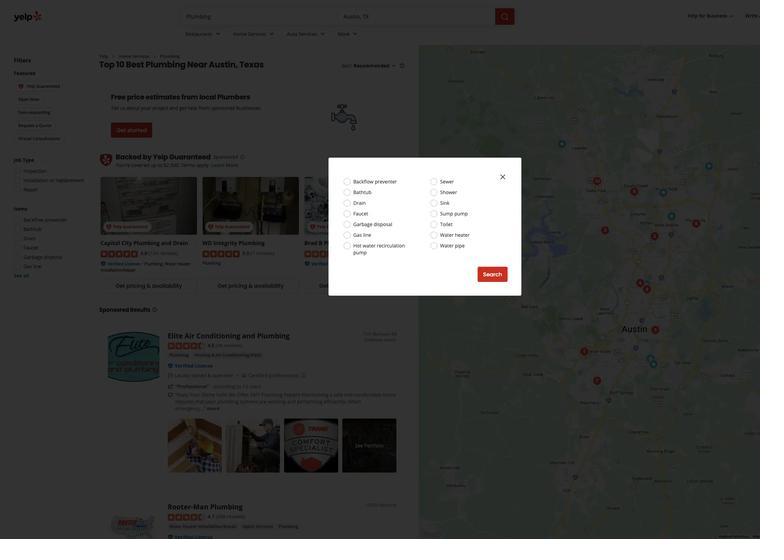 Task type: vqa. For each thing, say whether or not it's contained in the screenshot.
'believe'
no



Task type: locate. For each thing, give the bounding box(es) containing it.
0 horizontal spatial plumbing button
[[168, 352, 190, 359]]

water heater installation/repair button
[[168, 524, 239, 531]]

home
[[233, 31, 247, 37], [119, 53, 131, 59], [202, 392, 215, 398]]

reviews) for 4.5 (34 reviews)
[[224, 343, 243, 349]]

2 get pricing & availability button from the left
[[203, 279, 299, 294]]

1 vertical spatial 16 verified v2 image
[[168, 364, 173, 369]]

1 horizontal spatial air
[[216, 353, 222, 359]]

0 horizontal spatial pump
[[354, 250, 367, 256]]

user actions element
[[683, 10, 761, 23]]

installation
[[23, 177, 48, 184]]

1 horizontal spatial get pricing & availability button
[[203, 279, 299, 294]]

1 availability from the left
[[152, 282, 182, 290]]

gas inside search dialog
[[354, 232, 362, 239]]

water heater installation/repair link
[[168, 524, 239, 531]]

4.5 star rating image down b
[[305, 251, 342, 258]]

verified license down b
[[311, 261, 344, 267]]

2 get pricing & availability from the left
[[320, 282, 386, 290]]

a right write
[[760, 13, 761, 19]]

16 verified v2 image for the leftmost verified license button
[[101, 261, 106, 267]]

1 vertical spatial sponsored
[[99, 306, 129, 314]]

1 pricing from the left
[[126, 282, 145, 290]]

1 horizontal spatial a
[[330, 392, 333, 398]]

reviews) for 4.8 (154 reviews)
[[160, 250, 178, 257]]

1 horizontal spatial 16 info v2 image
[[400, 63, 405, 69]]

availability for capital city plumbing and drain
[[152, 282, 182, 290]]

0 vertical spatial 16 yelp guaranteed v2 image
[[18, 84, 24, 89]]

1 vertical spatial preventer
[[45, 217, 67, 223]]

2 availability from the left
[[254, 282, 284, 290]]

services up texas in the top of the page
[[248, 31, 266, 37]]

24 chevron down v2 image inside more link
[[351, 30, 360, 38]]

reviews) for 5.0 (7 reviews)
[[256, 250, 275, 257]]

restaurants link
[[180, 25, 228, 45]]

a left quote
[[36, 123, 38, 129]]

4.5 star rating image
[[305, 251, 342, 258], [168, 343, 205, 350]]

24 chevron down v2 image right the restaurants
[[214, 30, 222, 38]]

heater inside button
[[183, 524, 197, 530]]

us
[[120, 105, 125, 111]]

get pricing & availability button down (7 in the left of the page
[[203, 279, 299, 294]]

option group containing job type
[[12, 157, 85, 196]]

0 vertical spatial 16 verified v2 image
[[101, 261, 106, 267]]

1 horizontal spatial verified
[[175, 363, 194, 370]]

yelp inside button
[[27, 83, 35, 89]]

0 horizontal spatial get pricing & availability
[[116, 282, 182, 290]]

quote
[[39, 123, 51, 129]]

get inside plumbing get pricing & availability
[[218, 282, 227, 290]]

home inside home services "link"
[[233, 31, 247, 37]]

backed
[[116, 152, 142, 162]]

businesses.
[[236, 105, 262, 111]]

2 horizontal spatial yelp guaranteed link
[[305, 177, 401, 235]]

hot water recirculation pump
[[354, 243, 405, 256]]

to for 13
[[237, 384, 241, 390]]

2 option group from the top
[[12, 206, 85, 280]]

0 horizontal spatial 16 yelp guaranteed v2 image
[[18, 84, 24, 89]]

2 vertical spatial a
[[330, 392, 333, 398]]

keyboard
[[720, 535, 734, 539]]

services right septic
[[256, 524, 273, 530]]

24 chevron down v2 image up the "sort:"
[[351, 30, 360, 38]]

0 vertical spatial bathtub
[[354, 189, 372, 196]]

availability down 5.0 (7 reviews)
[[254, 282, 284, 290]]

elite air conditioning and plumbing image
[[647, 358, 661, 372]]

0 horizontal spatial verified license
[[108, 261, 140, 267]]

0 vertical spatial gas
[[354, 232, 362, 239]]

septic services
[[243, 524, 273, 530]]

verified license button down b
[[311, 260, 344, 267]]

16 yelp guaranteed v2 image for wd
[[208, 224, 214, 230]]

2 pricing from the left
[[228, 282, 247, 290]]

working
[[268, 399, 286, 405]]

yelp guaranteed up the city
[[113, 224, 148, 230]]

from
[[182, 93, 198, 102], [199, 105, 210, 111]]

apply.
[[197, 162, 210, 169]]

your right about
[[141, 105, 151, 111]]

proven plumbing image
[[591, 175, 605, 188], [591, 175, 605, 188]]

conditioning
[[197, 331, 241, 341]]

4.5 star rating image down elite
[[168, 343, 205, 350]]

0 horizontal spatial see
[[14, 273, 22, 279]]

availability
[[152, 282, 182, 290], [254, 282, 284, 290], [356, 282, 386, 290]]

water inside button
[[169, 524, 182, 530]]

your
[[141, 105, 151, 111], [206, 399, 216, 405]]

shower
[[440, 189, 457, 196]]

1 horizontal spatial home
[[202, 392, 215, 398]]

sponsored
[[211, 105, 235, 111]]

line inside search dialog
[[363, 232, 371, 239]]

2 16 chevron right v2 image from the left
[[152, 54, 158, 59]]

16 verified v2 image down brad on the left top of the page
[[305, 261, 310, 267]]

items
[[14, 206, 27, 212]]

texas
[[240, 59, 264, 70]]

24 chevron down v2 image inside auto services link
[[319, 30, 327, 38]]

1 horizontal spatial installation/repair
[[198, 524, 237, 530]]

4.7 star rating image
[[168, 514, 205, 521]]

24 chevron down v2 image
[[214, 30, 222, 38], [268, 30, 276, 38], [319, 30, 327, 38], [351, 30, 360, 38]]

1 horizontal spatial see
[[355, 443, 363, 449]]

free price estimates from local plumbers image
[[328, 100, 362, 135]]

1 horizontal spatial backflow
[[354, 179, 374, 185]]

garbage inside search dialog
[[354, 221, 373, 228]]

yelp up b
[[317, 224, 326, 230]]

backflow
[[354, 179, 374, 185], [23, 217, 44, 223]]

started
[[127, 126, 147, 134]]

4 24 chevron down v2 image from the left
[[351, 30, 360, 38]]

backflow preventer down previous icon
[[354, 179, 397, 185]]

1 horizontal spatial pump
[[455, 211, 468, 217]]

0 vertical spatial more
[[338, 31, 350, 37]]

bathtub inside search dialog
[[354, 189, 372, 196]]

1 vertical spatial 16 yelp guaranteed v2 image
[[106, 224, 112, 230]]

search dialog
[[0, 0, 761, 540]]

3 pricing from the left
[[330, 282, 349, 290]]

16 verified v2 image up 16 locally owned v2 image
[[168, 364, 173, 369]]

availability for brad b plumbing services
[[356, 282, 386, 290]]

home services up texas in the top of the page
[[233, 31, 266, 37]]

air inside button
[[216, 353, 222, 359]]

verified license button up owned
[[175, 363, 213, 370]]

0 horizontal spatial your
[[141, 105, 151, 111]]

help
[[188, 105, 198, 111]]

pricing for brad
[[330, 282, 349, 290]]

1 horizontal spatial yelp guaranteed link
[[203, 177, 299, 235]]

replacement
[[56, 177, 84, 184]]

business
[[707, 13, 728, 19]]

elite air conditioning and plumbing link
[[168, 331, 290, 341]]

you're
[[116, 162, 130, 169]]

1 get pricing & availability button from the left
[[101, 279, 197, 294]]

that
[[195, 399, 205, 405]]

wd
[[203, 240, 212, 247]]

16 yelp guaranteed v2 image
[[18, 84, 24, 89], [106, 224, 112, 230]]

3 yelp guaranteed link from the left
[[305, 177, 401, 235]]

preventer
[[375, 179, 397, 185], [45, 217, 67, 223]]

license down 4.8 star rating image
[[125, 261, 140, 267]]

brad b plumbing services image
[[578, 345, 592, 359], [578, 345, 592, 359]]

1 24 chevron down v2 image from the left
[[214, 30, 222, 38]]

16 verified v2 image
[[101, 261, 106, 267], [168, 364, 173, 369]]

guaranteed up now
[[36, 83, 60, 89]]

0 vertical spatial plumbing link
[[160, 53, 180, 59]]

1 horizontal spatial get pricing & availability
[[320, 282, 386, 290]]

2 horizontal spatial verified license button
[[311, 260, 344, 267]]

2 vertical spatial home
[[202, 392, 215, 398]]

water down 4.7 star rating image
[[169, 524, 182, 530]]

0 horizontal spatial home
[[119, 53, 131, 59]]

yelp guaranteed link for city
[[101, 177, 197, 235]]

water
[[363, 243, 376, 249]]

0 horizontal spatial 16 verified v2 image
[[101, 261, 106, 267]]

your up more
[[206, 399, 216, 405]]

water for water heater installation/repair
[[169, 524, 182, 530]]

and up 4.8 (154 reviews)
[[161, 240, 172, 247]]

garbage disposal up all
[[23, 254, 62, 261]]

get pricing & availability down plumbing, water heater installation/repair
[[116, 282, 182, 290]]

16 yelp guaranteed v2 image up brad on the left top of the page
[[310, 224, 316, 230]]

see left portfolio
[[355, 443, 363, 449]]

1 vertical spatial 16 info v2 image
[[152, 307, 157, 313]]

pump
[[455, 211, 468, 217], [354, 250, 367, 256]]

more right learn
[[226, 162, 238, 169]]

home services right 'top'
[[119, 53, 149, 59]]

2 24 chevron down v2 image from the left
[[268, 30, 276, 38]]

0 vertical spatial sponsored
[[214, 154, 238, 160]]

disposal inside search dialog
[[374, 221, 393, 228]]

16 chevron right v2 image
[[111, 54, 116, 59], [152, 54, 158, 59]]

garbage disposal
[[354, 221, 393, 228], [23, 254, 62, 261]]

reviews) down elite air conditioning and plumbing
[[224, 343, 243, 349]]

plumbing button down elite
[[168, 352, 190, 359]]

1 16 yelp guaranteed v2 image from the left
[[208, 224, 214, 230]]

16 yelp guaranteed v2 image for brad
[[310, 224, 316, 230]]

home inside "keep your home safe! we offer 24/7 plumbing repairs maintaining a safe and comfortable home requires that your plumbing systems are working and performing efficiently. when emergency…"
[[202, 392, 215, 398]]

1 horizontal spatial line
[[363, 232, 371, 239]]

virtual
[[18, 136, 32, 142]]

verified license for the leftmost verified license button
[[108, 261, 140, 267]]

1 horizontal spatial disposal
[[374, 221, 393, 228]]

estimates
[[146, 93, 180, 102]]

0 vertical spatial from
[[182, 93, 198, 102]]

16 yelp guaranteed v2 image up capital
[[106, 224, 112, 230]]

water pipe
[[440, 243, 465, 249]]

to
[[158, 162, 162, 169], [237, 384, 241, 390]]

heater down 4.7 star rating image
[[183, 524, 197, 530]]

gas line inside search dialog
[[354, 232, 371, 239]]

and up when
[[344, 392, 353, 398]]

gas up all
[[23, 263, 32, 270]]

24 chevron down v2 image for more
[[351, 30, 360, 38]]

0 horizontal spatial sponsored
[[99, 306, 129, 314]]

request
[[18, 123, 35, 129]]

5 star rating image
[[203, 251, 240, 258]]

services right auto
[[299, 31, 317, 37]]

installation/repair down 4.8 star rating image
[[101, 267, 136, 273]]

faucet up hot
[[354, 211, 368, 217]]

faucet
[[354, 211, 368, 217], [23, 245, 38, 251]]

faucet up all
[[23, 245, 38, 251]]

reviews) for 4.7 (458 reviews)
[[227, 514, 245, 521]]

1 horizontal spatial 16 yelp guaranteed v2 image
[[106, 224, 112, 230]]

home down -
[[202, 392, 215, 398]]

water
[[440, 232, 454, 239], [440, 243, 454, 249], [165, 261, 177, 267], [169, 524, 182, 530]]

faucet inside search dialog
[[354, 211, 368, 217]]

to right up
[[158, 162, 162, 169]]

1 vertical spatial home services
[[119, 53, 149, 59]]

1 vertical spatial garbage
[[23, 254, 43, 261]]

from up "help"
[[182, 93, 198, 102]]

pump right 'sump'
[[455, 211, 468, 217]]

&
[[147, 282, 151, 290], [249, 282, 253, 290], [351, 282, 355, 290], [212, 353, 215, 359], [208, 373, 211, 379]]

yelp up the integrity
[[215, 224, 224, 230]]

16 yelp guaranteed v2 image up "wd"
[[208, 224, 214, 230]]

heating & air conditioning/hvac
[[194, 353, 262, 359]]

16 verified v2 image
[[305, 261, 310, 267], [168, 535, 173, 540]]

a inside button
[[36, 123, 38, 129]]

blue dragon plumbing image
[[648, 230, 662, 244]]

1 horizontal spatial 16 verified v2 image
[[305, 261, 310, 267]]

0 vertical spatial see
[[14, 273, 22, 279]]

plumbing get pricing & availability
[[203, 260, 284, 290]]

yelp guaranteed link for b
[[305, 177, 401, 235]]

verified license up owned
[[175, 363, 213, 370]]

pump down hot
[[354, 250, 367, 256]]

efficiently.
[[324, 399, 347, 405]]

brad b plumbing services
[[305, 240, 374, 247]]

rooter-man plumbing image
[[665, 210, 679, 224], [108, 503, 160, 540]]

0 horizontal spatial air
[[185, 331, 195, 341]]

garbage up all
[[23, 254, 43, 261]]

stan's heating, air, plumbing & electrical image
[[641, 283, 655, 297]]

certified
[[249, 373, 268, 379]]

learn more link
[[211, 162, 238, 169]]

home services link right 'top'
[[119, 53, 149, 59]]

get pricing & availability down (162
[[320, 282, 386, 290]]

3 24 chevron down v2 image from the left
[[319, 30, 327, 38]]

info icon image
[[301, 373, 307, 379], [301, 373, 307, 379]]

verified license
[[108, 261, 140, 267], [311, 261, 344, 267], [175, 363, 213, 370]]

& down (7 in the left of the page
[[249, 282, 253, 290]]

backflow preventer inside search dialog
[[354, 179, 397, 185]]

yelp guaranteed up now
[[27, 83, 60, 89]]

4.8 star rating image
[[101, 251, 138, 258]]

drain inside search dialog
[[354, 200, 366, 206]]

guaranteed up brad b plumbing services
[[327, 224, 352, 230]]

0 horizontal spatial gas line
[[23, 263, 41, 270]]

from down local
[[199, 105, 210, 111]]

garbage
[[354, 221, 373, 228], [23, 254, 43, 261]]

verified license button down 4.8 star rating image
[[108, 260, 140, 267]]

keyboard shortcuts
[[720, 535, 749, 539]]

license up "locally owned & operated"
[[195, 363, 213, 370]]

4.5
[[208, 343, 215, 349]]

terms
[[181, 162, 195, 169]]

1 vertical spatial 16 verified v2 image
[[168, 535, 173, 540]]

1 vertical spatial plumbing button
[[277, 524, 300, 531]]

plumbing button for plumbing link to the middle
[[168, 352, 190, 359]]

installation or replacement
[[23, 177, 84, 184]]

1 horizontal spatial 16 yelp guaranteed v2 image
[[310, 224, 316, 230]]

1 horizontal spatial 16 chevron right v2 image
[[152, 54, 158, 59]]

yelp guaranteed
[[27, 83, 60, 89], [113, 224, 148, 230], [215, 224, 250, 230], [317, 224, 352, 230]]

gas line inside option group
[[23, 263, 41, 270]]

1 16 chevron right v2 image from the left
[[111, 54, 116, 59]]

3 availability from the left
[[356, 282, 386, 290]]

capital
[[101, 240, 120, 247]]

16 info v2 image
[[400, 63, 405, 69], [152, 307, 157, 313]]

reviews) right (154
[[160, 250, 178, 257]]

rooter-
[[168, 503, 193, 512]]

yelp guaranteed up "wd integrity plumbing"
[[215, 224, 250, 230]]

16 yelp guaranteed v2 image up open
[[18, 84, 24, 89]]

1 vertical spatial rooter-man plumbing image
[[108, 503, 160, 540]]

yelp guaranteed inside button
[[27, 83, 60, 89]]

to left 13
[[237, 384, 241, 390]]

heater down 4.8 (154 reviews)
[[178, 261, 191, 267]]

auto services
[[287, 31, 317, 37]]

now
[[30, 97, 39, 103]]

0 vertical spatial home services
[[233, 31, 266, 37]]

None search field
[[181, 8, 516, 25]]

1 vertical spatial 4.5 star rating image
[[168, 343, 205, 350]]

2 horizontal spatial verified
[[311, 261, 328, 267]]

option group
[[12, 157, 85, 196], [12, 206, 85, 280]]

0 horizontal spatial gas
[[23, 263, 32, 270]]

google image
[[421, 531, 444, 540]]

0 horizontal spatial home services link
[[119, 53, 149, 59]]

0 horizontal spatial faucet
[[23, 245, 38, 251]]

see inside option group
[[14, 273, 22, 279]]

0 horizontal spatial garbage disposal
[[23, 254, 62, 261]]

heater
[[455, 232, 470, 239]]

0 horizontal spatial garbage
[[23, 254, 43, 261]]

backflow preventer down 'items'
[[23, 217, 67, 223]]

16 chevron right v2 image right yelp link
[[111, 54, 116, 59]]

home up texas in the top of the page
[[233, 31, 247, 37]]

water left pipe
[[440, 243, 454, 249]]

1 horizontal spatial more
[[338, 31, 350, 37]]

burleson
[[373, 331, 391, 337]]

plumbing button right septic services button
[[277, 524, 300, 531]]

0 vertical spatial backflow
[[354, 179, 374, 185]]

2 yelp guaranteed link from the left
[[203, 177, 299, 235]]

next image
[[396, 157, 404, 165]]

0 vertical spatial garbage
[[354, 221, 373, 228]]

reviews) right (7 in the left of the page
[[256, 250, 275, 257]]

1 vertical spatial installation/repair
[[198, 524, 237, 530]]

guaranteed up wd integrity plumbing link
[[225, 224, 250, 230]]

verified license down 4.8 star rating image
[[108, 261, 140, 267]]

yelp guaranteed up brad b plumbing services
[[317, 224, 352, 230]]

open now
[[18, 97, 39, 103]]

home services
[[233, 31, 266, 37], [119, 53, 149, 59]]

plumbing link left near
[[160, 53, 180, 59]]

capital city plumbing and drain image
[[599, 224, 612, 238]]

4.7
[[208, 514, 215, 521]]

2 horizontal spatial availability
[[356, 282, 386, 290]]

7101 burleson rd southeast austin
[[363, 331, 397, 343]]

0 vertical spatial installation/repair
[[101, 267, 136, 273]]

keller plumbing image
[[556, 137, 569, 151]]

home services link up texas in the top of the page
[[228, 25, 282, 45]]

1 horizontal spatial to
[[237, 384, 241, 390]]

line
[[363, 232, 371, 239], [33, 263, 41, 270]]

1 horizontal spatial garbage
[[354, 221, 373, 228]]

16 chevron right v2 image right the best
[[152, 54, 158, 59]]

verified for middle verified license button
[[175, 363, 194, 370]]

sump
[[440, 211, 454, 217]]

1 horizontal spatial backflow preventer
[[354, 179, 397, 185]]

& down 4.5
[[212, 353, 215, 359]]

installation/repair down (458
[[198, 524, 237, 530]]

water down 4.8 (154 reviews)
[[165, 261, 177, 267]]

"keep
[[175, 392, 188, 398]]

garbage up hot
[[354, 221, 373, 228]]

sponsored up learn more link
[[214, 154, 238, 160]]

0 vertical spatial backflow preventer
[[354, 179, 397, 185]]

fast-responding button
[[14, 108, 55, 118]]

yelp left for
[[688, 13, 698, 19]]

southeast
[[364, 337, 383, 343]]

0 vertical spatial plumbing button
[[168, 352, 190, 359]]

patrica
[[379, 503, 392, 509]]

yelp inside button
[[688, 13, 698, 19]]

0 horizontal spatial 16 info v2 image
[[152, 307, 157, 313]]

reviews) down the water at left
[[364, 250, 382, 257]]

by
[[143, 152, 152, 162]]

24 chevron down v2 image right auto services
[[319, 30, 327, 38]]

1 horizontal spatial rooter-man plumbing image
[[665, 210, 679, 224]]

ez flow plumbing image
[[690, 217, 704, 231]]

1 horizontal spatial plumbing button
[[277, 524, 300, 531]]

1 horizontal spatial bathtub
[[354, 189, 372, 196]]

get pricing & availability button for city
[[101, 279, 197, 294]]

open
[[18, 97, 29, 103]]

verified down b
[[311, 261, 328, 267]]

a inside "keep your home safe! we offer 24/7 plumbing repairs maintaining a safe and comfortable home requires that your plumbing systems are working and performing efficiently. when emergency…"
[[330, 392, 333, 398]]

your inside free price estimates from local plumbers tell us about your project and get help from sponsored businesses.
[[141, 105, 151, 111]]

portfolio
[[365, 443, 384, 449]]

sponsored results
[[99, 306, 150, 314]]

water for water heater
[[440, 232, 454, 239]]

services inside button
[[256, 524, 273, 530]]

24 chevron down v2 image inside the restaurants link
[[214, 30, 222, 38]]

4.8
[[141, 250, 147, 257]]

1 vertical spatial a
[[36, 123, 38, 129]]

1 vertical spatial bathtub
[[23, 226, 42, 233]]

1 horizontal spatial gas
[[354, 232, 362, 239]]

henderson plumbing image
[[634, 277, 648, 290]]

1 vertical spatial garbage disposal
[[23, 254, 62, 261]]

water down toilet
[[440, 232, 454, 239]]

air down (34
[[216, 353, 222, 359]]

0 vertical spatial line
[[363, 232, 371, 239]]

and left get
[[170, 105, 178, 111]]

previous image
[[380, 157, 389, 165]]

pricing for capital
[[126, 282, 145, 290]]

15503
[[366, 503, 378, 509]]

1 horizontal spatial license
[[195, 363, 213, 370]]

16 yelp guaranteed v2 image
[[208, 224, 214, 230], [310, 224, 316, 230]]

2 horizontal spatial pricing
[[330, 282, 349, 290]]

home services inside business categories element
[[233, 31, 266, 37]]

2 vertical spatial plumbing link
[[277, 524, 300, 531]]

1 vertical spatial to
[[237, 384, 241, 390]]

1 yelp guaranteed link from the left
[[101, 177, 197, 235]]

1 vertical spatial from
[[199, 105, 210, 111]]

services
[[248, 31, 266, 37], [299, 31, 317, 37], [132, 53, 149, 59], [352, 240, 374, 247], [256, 524, 273, 530]]

1 horizontal spatial gas line
[[354, 232, 371, 239]]

home
[[383, 392, 396, 398]]

comfortable
[[354, 392, 382, 398]]

3 get pricing & availability button from the left
[[305, 279, 401, 294]]

2 horizontal spatial verified license
[[311, 261, 344, 267]]

map region
[[375, 0, 761, 540]]

verified up locally
[[175, 363, 194, 370]]

availability down plumbing,
[[152, 282, 182, 290]]

johnny rooter plumbing image
[[640, 278, 654, 292]]

1 horizontal spatial home services
[[233, 31, 266, 37]]

1 vertical spatial line
[[33, 263, 41, 270]]

services right 10
[[132, 53, 149, 59]]

guaranteed inside button
[[36, 83, 60, 89]]

16 verified v2 image down 4.7 star rating image
[[168, 535, 173, 540]]

0 horizontal spatial a
[[36, 123, 38, 129]]

get
[[179, 105, 187, 111]]

home right 'top'
[[119, 53, 131, 59]]

1 option group from the top
[[12, 157, 85, 196]]

1 get pricing & availability from the left
[[116, 282, 182, 290]]

pipe
[[455, 243, 465, 249]]

more up the "sort:"
[[338, 31, 350, 37]]

verified license button
[[108, 260, 140, 267], [311, 260, 344, 267], [175, 363, 213, 370]]

bathtub
[[354, 189, 372, 196], [23, 226, 42, 233]]

option group containing items
[[12, 206, 85, 280]]

2 16 yelp guaranteed v2 image from the left
[[310, 224, 316, 230]]

air right elite
[[185, 331, 195, 341]]

24 chevron down v2 image for restaurants
[[214, 30, 222, 38]]

(458
[[216, 514, 226, 521]]

rooter-man plumbing
[[168, 503, 243, 512]]

license for the leftmost verified license button
[[125, 261, 140, 267]]

24 chevron down v2 image left auto
[[268, 30, 276, 38]]



Task type: describe. For each thing, give the bounding box(es) containing it.
24/7
[[250, 392, 260, 398]]

0 horizontal spatial 4.5 star rating image
[[168, 343, 205, 350]]

business categories element
[[180, 25, 761, 45]]

garbage disposal inside search dialog
[[354, 221, 393, 228]]

wd integrity plumbing link
[[203, 240, 265, 247]]

see for see all
[[14, 273, 22, 279]]

0 vertical spatial home services link
[[228, 25, 282, 45]]

0 horizontal spatial drain
[[23, 236, 36, 242]]

get inside button
[[116, 126, 126, 134]]

16 chevron right v2 image for plumbing
[[152, 54, 158, 59]]

garbage disposal inside option group
[[23, 254, 62, 261]]

close image
[[499, 173, 507, 181]]

your
[[190, 392, 200, 398]]

get pricing & availability button for b
[[305, 279, 401, 294]]

0 horizontal spatial backflow
[[23, 217, 44, 223]]

guaranteed for wd
[[225, 224, 250, 230]]

1 horizontal spatial drain
[[173, 240, 188, 247]]

13
[[243, 384, 248, 390]]

16 info v2 image
[[240, 154, 245, 160]]

yelp guaranteed for wd
[[215, 224, 250, 230]]

keyboard shortcuts button
[[720, 535, 749, 540]]

see for see portfolio
[[355, 443, 363, 449]]

heating & air conditioning/hvac button
[[193, 352, 264, 359]]

plumbing button for bottom plumbing link
[[277, 524, 300, 531]]

get started button
[[111, 123, 152, 138]]

4.5 (34 reviews)
[[208, 343, 243, 349]]

elite air conditioning and plumbing image
[[108, 331, 160, 383]]

for
[[699, 13, 706, 19]]

installation/repair inside plumbing, water heater installation/repair
[[101, 267, 136, 273]]

or
[[50, 177, 54, 184]]

job
[[14, 157, 21, 164]]

plumbing inside plumbing get pricing & availability
[[203, 260, 221, 266]]

1 vertical spatial gas
[[23, 263, 32, 270]]

0 vertical spatial air
[[185, 331, 195, 341]]

availability inside plumbing get pricing & availability
[[254, 282, 284, 290]]

installation/repair inside button
[[198, 524, 237, 530]]

job type
[[14, 157, 34, 164]]

certified professionals
[[249, 373, 299, 379]]

16 verified v2 image for middle verified license button
[[168, 364, 173, 369]]

recirculation
[[377, 243, 405, 249]]

license for verified license button to the right
[[329, 261, 344, 267]]

professionals
[[269, 373, 299, 379]]

0 vertical spatial rooter-man plumbing image
[[665, 210, 679, 224]]

auto
[[287, 31, 298, 37]]

pricing inside plumbing get pricing & availability
[[228, 282, 247, 290]]

man
[[193, 503, 209, 512]]

0 vertical spatial pump
[[455, 211, 468, 217]]

offer
[[237, 392, 249, 398]]

sponsored for sponsored
[[214, 154, 238, 160]]

your inside "keep your home safe! we offer 24/7 plumbing repairs maintaining a safe and comfortable home requires that your plumbing systems are working and performing efficiently. when emergency…"
[[206, 399, 216, 405]]

best
[[126, 59, 144, 70]]

16 yelp guaranteed v2 image inside yelp guaranteed button
[[18, 84, 24, 89]]

16 yelp guaranteed v2 image inside yelp guaranteed link
[[106, 224, 112, 230]]

water for water pipe
[[440, 243, 454, 249]]

about
[[127, 105, 140, 111]]

(154
[[149, 250, 158, 257]]

0 horizontal spatial from
[[182, 93, 198, 102]]

yelp guaranteed link for integrity
[[203, 177, 299, 235]]

verified license for middle verified license button
[[175, 363, 213, 370]]

1 horizontal spatial verified license button
[[175, 363, 213, 370]]

0 vertical spatial 16 info v2 image
[[400, 63, 405, 69]]

0 horizontal spatial home services
[[119, 53, 149, 59]]

& inside plumbing get pricing & availability
[[249, 282, 253, 290]]

abel to plumb image
[[649, 323, 663, 337]]

near
[[187, 59, 207, 70]]

yelp for business
[[688, 13, 728, 19]]

write a link
[[743, 10, 761, 22]]

1 vertical spatial plumbing link
[[168, 352, 190, 359]]

guaranteed for brad
[[327, 224, 352, 230]]

yelp guaranteed for brad
[[317, 224, 352, 230]]

map
[[754, 535, 760, 539]]

yelp up capital
[[113, 224, 122, 230]]

request a quote
[[18, 123, 51, 129]]

"professional"
[[175, 384, 209, 390]]

goettl air conditioning and plumbing austin tx image
[[644, 352, 658, 366]]

auto services link
[[282, 25, 332, 45]]

0 vertical spatial 16 verified v2 image
[[305, 261, 310, 267]]

write a
[[746, 13, 761, 19]]

& inside button
[[212, 353, 215, 359]]

verified for the leftmost verified license button
[[108, 261, 124, 267]]

austin
[[385, 337, 397, 343]]

standard plumbing image
[[591, 374, 605, 388]]

free
[[111, 93, 126, 102]]

1 horizontal spatial from
[[199, 105, 210, 111]]

1 vertical spatial faucet
[[23, 245, 38, 251]]

1 vertical spatial backflow preventer
[[23, 217, 67, 223]]

line inside option group
[[33, 263, 41, 270]]

to for $2,500.
[[158, 162, 162, 169]]

7101
[[363, 331, 372, 337]]

integrity
[[213, 240, 237, 247]]

yelp guaranteed for capital
[[113, 224, 148, 230]]

a for request
[[36, 123, 38, 129]]

elite
[[168, 331, 183, 341]]

when
[[348, 399, 361, 405]]

4.7 (458 reviews)
[[208, 514, 245, 521]]

services up the (162 reviews) on the top
[[352, 240, 374, 247]]

according
[[214, 384, 235, 390]]

brad b plumbing services link
[[305, 240, 374, 247]]

and inside free price estimates from local plumbers tell us about your project and get help from sponsored businesses.
[[170, 105, 178, 111]]

map 
[[754, 535, 761, 539]]

24 chevron down v2 image for auto services
[[319, 30, 327, 38]]

24 chevron down v2 image for home services
[[268, 30, 276, 38]]

0 vertical spatial 4.5 star rating image
[[305, 251, 342, 258]]

a for write
[[760, 13, 761, 19]]

16 trending v2 image
[[168, 384, 173, 390]]

guaranteed for capital
[[123, 224, 148, 230]]

pump inside "hot water recirculation pump"
[[354, 250, 367, 256]]

license for middle verified license button
[[195, 363, 213, 370]]

"professional" - according to 13 users
[[175, 384, 262, 390]]

get pricing & availability for and
[[116, 282, 182, 290]]

search image
[[501, 13, 509, 21]]

10
[[116, 59, 124, 70]]

see portfolio
[[355, 443, 384, 449]]

local
[[199, 93, 216, 102]]

plumb & order image
[[657, 186, 671, 200]]

request a quote button
[[14, 121, 56, 131]]

virtual consultations
[[18, 136, 60, 142]]

16 certified professionals v2 image
[[242, 373, 247, 379]]

rooter-man plumbing link
[[168, 503, 243, 512]]

and down the repairs
[[287, 399, 296, 405]]

15503 patrica st
[[366, 503, 397, 509]]

get started
[[116, 126, 147, 134]]

septic
[[243, 524, 255, 530]]

get pricing & availability button for integrity
[[203, 279, 299, 294]]

& down (162
[[351, 282, 355, 290]]

owned
[[191, 373, 207, 379]]

a&t service plumbing image
[[628, 185, 642, 199]]

more inside business categories element
[[338, 31, 350, 37]]

safe
[[334, 392, 343, 398]]

up
[[151, 162, 157, 169]]

0 horizontal spatial more
[[226, 162, 238, 169]]

rd
[[392, 331, 397, 337]]

capital city plumbing and drain link
[[101, 240, 188, 247]]

free price estimates from local plumbers tell us about your project and get help from sponsored businesses.
[[111, 93, 262, 111]]

learn
[[211, 162, 225, 169]]

1 vertical spatial home
[[119, 53, 131, 59]]

sewer
[[440, 179, 454, 185]]

fast-responding
[[18, 110, 50, 116]]

requires
[[175, 399, 194, 405]]

toilet
[[440, 221, 453, 228]]

and up conditioning/hvac
[[242, 331, 255, 341]]

heating
[[194, 353, 211, 359]]

a&t service plumbing image
[[628, 185, 642, 199]]

& down plumbing, water heater installation/repair
[[147, 282, 151, 290]]

sump pump
[[440, 211, 468, 217]]

locally
[[175, 373, 190, 379]]

0 horizontal spatial disposal
[[44, 254, 62, 261]]

16 speech v2 image
[[168, 393, 173, 398]]

capital city plumbing and drain image
[[599, 224, 612, 238]]

featured
[[14, 70, 36, 77]]

austin,
[[209, 59, 238, 70]]

yelp for business button
[[685, 10, 738, 22]]

get pricing & availability for services
[[320, 282, 386, 290]]

1 vertical spatial home services link
[[119, 53, 149, 59]]

verified for verified license button to the right
[[311, 261, 328, 267]]

emergency…"
[[175, 406, 206, 412]]

safe!
[[216, 392, 227, 398]]

open now button
[[14, 95, 44, 105]]

honest air conditioning and plumbing image
[[703, 159, 717, 173]]

0 horizontal spatial bathtub
[[23, 226, 42, 233]]

& right owned
[[208, 373, 211, 379]]

16 locally owned v2 image
[[168, 373, 173, 379]]

yelp left 10
[[99, 53, 108, 59]]

backflow inside search dialog
[[354, 179, 374, 185]]

verified license for verified license button to the right
[[311, 261, 344, 267]]

16 chevron down v2 image
[[729, 13, 735, 19]]

preventer inside search dialog
[[375, 179, 397, 185]]

0 horizontal spatial verified license button
[[108, 260, 140, 267]]

plumbing inside "keep your home safe! we offer 24/7 plumbing repairs maintaining a safe and comfortable home requires that your plumbing systems are working and performing efficiently. when emergency…"
[[261, 392, 283, 398]]

plumbing
[[217, 399, 239, 405]]

restaurants
[[186, 31, 213, 37]]

(162
[[353, 250, 362, 257]]

16 chevron right v2 image for home services
[[111, 54, 116, 59]]

featured group
[[12, 70, 85, 146]]

water inside plumbing, water heater installation/repair
[[165, 261, 177, 267]]

sponsored for sponsored results
[[99, 306, 129, 314]]

water heater installation/repair
[[169, 524, 237, 530]]

more
[[207, 406, 220, 412]]

city
[[121, 240, 132, 247]]

heater inside plumbing, water heater installation/repair
[[178, 261, 191, 267]]

$2,500.
[[164, 162, 180, 169]]

0 horizontal spatial rooter-man plumbing image
[[108, 503, 160, 540]]

top 10 best plumbing near austin, texas
[[99, 59, 264, 70]]



